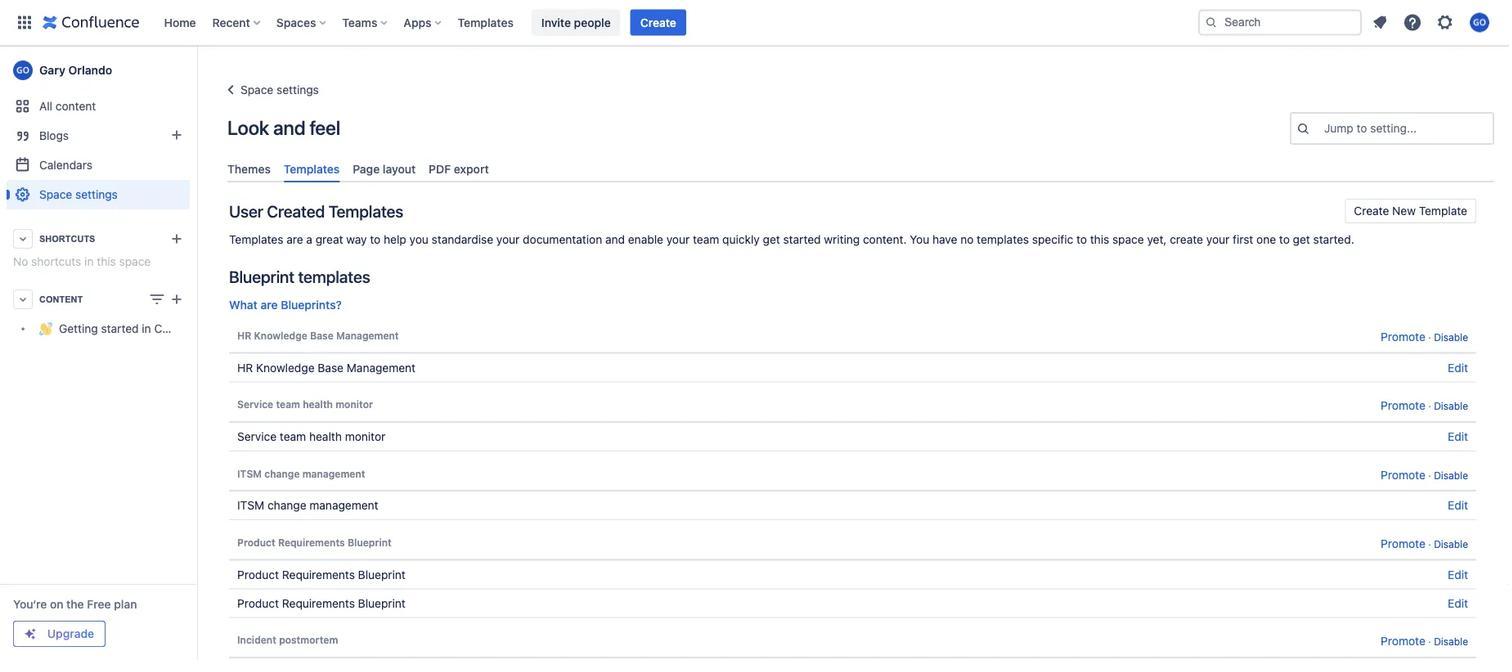 Task type: vqa. For each thing, say whether or not it's contained in the screenshot.
HR
yes



Task type: locate. For each thing, give the bounding box(es) containing it.
1 horizontal spatial create
[[1354, 204, 1390, 218]]

this right specific
[[1090, 233, 1110, 246]]

1 disable link from the top
[[1434, 332, 1469, 343]]

health
[[303, 399, 333, 410], [309, 430, 342, 443]]

in
[[84, 255, 94, 268], [142, 322, 151, 335]]

home
[[164, 16, 196, 29]]

1 disable from the top
[[1434, 332, 1469, 343]]

disable for hr knowledge base management
[[1434, 332, 1469, 343]]

1 vertical spatial product requirements blueprint
[[237, 568, 406, 581]]

you're
[[13, 598, 47, 611]]

settings
[[277, 83, 319, 97], [75, 188, 118, 201]]

1 horizontal spatial your
[[667, 233, 690, 246]]

free
[[87, 598, 111, 611]]

disable
[[1434, 332, 1469, 343], [1434, 401, 1469, 412], [1434, 470, 1469, 481], [1434, 539, 1469, 550], [1434, 636, 1469, 648]]

·
[[1429, 332, 1432, 343], [1429, 401, 1432, 412], [1429, 470, 1432, 481], [1429, 539, 1432, 550], [1429, 636, 1432, 648]]

started
[[783, 233, 821, 246], [101, 322, 139, 335]]

0 horizontal spatial your
[[497, 233, 520, 246]]

1 vertical spatial health
[[309, 430, 342, 443]]

and
[[273, 116, 305, 139], [605, 233, 625, 246]]

shortcuts
[[31, 255, 81, 268]]

create
[[640, 16, 677, 29], [1354, 204, 1390, 218]]

0 vertical spatial templates link
[[453, 9, 519, 36]]

space settings inside space element
[[39, 188, 118, 201]]

1 vertical spatial requirements
[[282, 568, 355, 581]]

Search settings text field
[[1325, 120, 1328, 137]]

space settings link
[[221, 80, 319, 100], [7, 180, 190, 209]]

1 vertical spatial space settings
[[39, 188, 118, 201]]

content
[[39, 294, 83, 304]]

0 horizontal spatial create
[[640, 16, 677, 29]]

started inside space element
[[101, 322, 139, 335]]

content button
[[7, 285, 190, 314]]

0 horizontal spatial space
[[119, 255, 151, 268]]

3 promote from the top
[[1381, 468, 1426, 481]]

1 horizontal spatial started
[[783, 233, 821, 246]]

this
[[1090, 233, 1110, 246], [97, 255, 116, 268]]

feel
[[310, 116, 340, 139]]

2 disable link from the top
[[1434, 401, 1469, 412]]

shortcuts
[[39, 234, 95, 244]]

1 horizontal spatial space settings
[[241, 83, 319, 97]]

0 horizontal spatial are
[[261, 298, 278, 312]]

promote · disable for hr knowledge base management
[[1381, 330, 1469, 343]]

0 vertical spatial space settings link
[[221, 80, 319, 100]]

templates link right apps popup button
[[453, 9, 519, 36]]

2 edit link from the top
[[1448, 430, 1469, 443]]

1 vertical spatial management
[[347, 361, 416, 374]]

2 · from the top
[[1429, 401, 1432, 412]]

in down the "shortcuts" dropdown button
[[84, 255, 94, 268]]

· for itsm change management
[[1429, 470, 1432, 481]]

edit for service team health monitor
[[1448, 430, 1469, 443]]

promote
[[1381, 330, 1426, 343], [1381, 399, 1426, 412], [1381, 468, 1426, 481], [1381, 537, 1426, 550], [1381, 635, 1426, 648]]

edit link for itsm change management
[[1448, 499, 1469, 512]]

1 vertical spatial product
[[237, 568, 279, 581]]

themes link
[[221, 155, 277, 183]]

create inside global element
[[640, 16, 677, 29]]

0 vertical spatial in
[[84, 255, 94, 268]]

hr
[[237, 330, 251, 341], [237, 361, 253, 374]]

1 horizontal spatial this
[[1090, 233, 1110, 246]]

get left started.
[[1293, 233, 1311, 246]]

your right standardise
[[497, 233, 520, 246]]

1 vertical spatial change
[[268, 499, 306, 512]]

1 vertical spatial and
[[605, 233, 625, 246]]

1 itsm from the top
[[237, 468, 262, 479]]

itsm change management
[[237, 468, 365, 479], [237, 499, 378, 512]]

1 vertical spatial in
[[142, 322, 151, 335]]

quickly
[[723, 233, 760, 246]]

settings down calendars link
[[75, 188, 118, 201]]

0 horizontal spatial space
[[39, 188, 72, 201]]

what are blueprints? button
[[229, 297, 342, 314]]

0 vertical spatial and
[[273, 116, 305, 139]]

create link
[[631, 9, 686, 36]]

created
[[267, 201, 325, 221]]

0 horizontal spatial templates link
[[277, 155, 346, 183]]

started down content "dropdown button" at left top
[[101, 322, 139, 335]]

2 vertical spatial product requirements blueprint
[[237, 596, 406, 610]]

1 vertical spatial space
[[39, 188, 72, 201]]

spaces
[[276, 16, 316, 29]]

0 horizontal spatial settings
[[75, 188, 118, 201]]

· for service team health monitor
[[1429, 401, 1432, 412]]

2 service from the top
[[237, 430, 277, 443]]

0 vertical spatial team
[[693, 233, 719, 246]]

0 vertical spatial space
[[241, 83, 273, 97]]

2 your from the left
[[667, 233, 690, 246]]

3 disable link from the top
[[1434, 470, 1469, 481]]

2 promote from the top
[[1381, 399, 1426, 412]]

0 vertical spatial hr
[[237, 330, 251, 341]]

templates down user
[[229, 233, 283, 246]]

0 vertical spatial space settings
[[241, 83, 319, 97]]

are inside 'button'
[[261, 298, 278, 312]]

0 vertical spatial requirements
[[278, 537, 345, 548]]

4 disable link from the top
[[1434, 539, 1469, 550]]

space inside space element
[[39, 188, 72, 201]]

disable link
[[1434, 332, 1469, 343], [1434, 401, 1469, 412], [1434, 470, 1469, 481], [1434, 539, 1469, 550], [1434, 636, 1469, 648]]

0 vertical spatial service team health monitor
[[237, 399, 373, 410]]

5 · from the top
[[1429, 636, 1432, 648]]

promote · disable for service team health monitor
[[1381, 399, 1469, 412]]

edit link for product requirements blueprint
[[1448, 596, 1469, 610]]

promote button for hr knowledge base management
[[1381, 327, 1426, 347]]

layout
[[383, 162, 416, 175]]

0 vertical spatial settings
[[277, 83, 319, 97]]

· for hr knowledge base management
[[1429, 332, 1432, 343]]

no
[[961, 233, 974, 246]]

0 vertical spatial itsm
[[237, 468, 262, 479]]

1 horizontal spatial templates link
[[453, 9, 519, 36]]

orlando
[[68, 63, 112, 77]]

requirements
[[278, 537, 345, 548], [282, 568, 355, 581], [282, 596, 355, 610]]

templates inside global element
[[458, 16, 514, 29]]

3 disable from the top
[[1434, 470, 1469, 481]]

what are blueprints?
[[229, 298, 342, 312]]

team
[[693, 233, 719, 246], [276, 399, 300, 410], [280, 430, 306, 443]]

templates right apps popup button
[[458, 16, 514, 29]]

banner
[[0, 0, 1510, 46]]

3 promote button from the top
[[1381, 465, 1426, 485]]

1 vertical spatial knowledge
[[256, 361, 315, 374]]

templates up blueprints?
[[298, 267, 370, 286]]

disable link for itsm change management
[[1434, 470, 1469, 481]]

tab list
[[221, 155, 1501, 183]]

2 disable from the top
[[1434, 401, 1469, 412]]

space down the "shortcuts" dropdown button
[[119, 255, 151, 268]]

5 edit link from the top
[[1448, 596, 1469, 610]]

change view image
[[147, 290, 167, 309]]

are right what
[[261, 298, 278, 312]]

1 horizontal spatial templates
[[977, 233, 1029, 246]]

confluence image
[[43, 13, 139, 32], [43, 13, 139, 32]]

1 vertical spatial hr
[[237, 361, 253, 374]]

0 horizontal spatial in
[[84, 255, 94, 268]]

have
[[933, 233, 958, 246]]

0 horizontal spatial space settings link
[[7, 180, 190, 209]]

promote · disable
[[1381, 330, 1469, 343], [1381, 399, 1469, 412], [1381, 468, 1469, 481], [1381, 537, 1469, 550], [1381, 635, 1469, 648]]

3 your from the left
[[1207, 233, 1230, 246]]

3 promote · disable from the top
[[1381, 468, 1469, 481]]

0 vertical spatial product requirements blueprint
[[237, 537, 392, 548]]

base
[[310, 330, 334, 341], [318, 361, 344, 374]]

are left a
[[287, 233, 303, 246]]

upgrade button
[[14, 622, 105, 646]]

2 vertical spatial team
[[280, 430, 306, 443]]

2 hr from the top
[[237, 361, 253, 374]]

and left enable at the left
[[605, 233, 625, 246]]

0 vertical spatial product
[[237, 537, 276, 548]]

edit
[[1448, 361, 1469, 374], [1448, 430, 1469, 443], [1448, 499, 1469, 512], [1448, 568, 1469, 581], [1448, 596, 1469, 610]]

5 edit from the top
[[1448, 596, 1469, 610]]

and left feel
[[273, 116, 305, 139]]

space settings down calendars at the left
[[39, 188, 118, 201]]

space settings link down calendars at the left
[[7, 180, 190, 209]]

0 vertical spatial itsm change management
[[237, 468, 365, 479]]

standardise
[[432, 233, 493, 246]]

this down the "shortcuts" dropdown button
[[97, 255, 116, 268]]

get right quickly
[[763, 233, 780, 246]]

you
[[910, 233, 930, 246]]

edit link for service team health monitor
[[1448, 430, 1469, 443]]

templates link
[[453, 9, 519, 36], [277, 155, 346, 183]]

the
[[66, 598, 84, 611]]

in inside getting started in confluence link
[[142, 322, 151, 335]]

1 vertical spatial itsm
[[237, 499, 264, 512]]

0 horizontal spatial get
[[763, 233, 780, 246]]

1 promote button from the top
[[1381, 327, 1426, 347]]

1 vertical spatial create
[[1354, 204, 1390, 218]]

help icon image
[[1403, 13, 1423, 32]]

on
[[50, 598, 63, 611]]

0 horizontal spatial this
[[97, 255, 116, 268]]

management
[[336, 330, 399, 341], [347, 361, 416, 374]]

edit for hr knowledge base management
[[1448, 361, 1469, 374]]

1 edit from the top
[[1448, 361, 1469, 374]]

0 vertical spatial change
[[264, 468, 300, 479]]

knowledge
[[254, 330, 308, 341], [256, 361, 315, 374]]

getting
[[59, 322, 98, 335]]

your profile and preferences image
[[1470, 13, 1490, 32]]

create left 'new'
[[1354, 204, 1390, 218]]

0 vertical spatial create
[[640, 16, 677, 29]]

3 edit from the top
[[1448, 499, 1469, 512]]

jump to setting...
[[1325, 121, 1417, 135]]

writing
[[824, 233, 860, 246]]

recent
[[212, 16, 250, 29]]

1 horizontal spatial get
[[1293, 233, 1311, 246]]

setting...
[[1371, 121, 1417, 135]]

invite people
[[542, 16, 611, 29]]

0 horizontal spatial started
[[101, 322, 139, 335]]

create a page image
[[167, 290, 187, 309]]

search image
[[1205, 16, 1218, 29]]

2 vertical spatial product
[[237, 596, 279, 610]]

1 vertical spatial space
[[119, 255, 151, 268]]

disable link for hr knowledge base management
[[1434, 332, 1469, 343]]

1 · from the top
[[1429, 332, 1432, 343]]

your left first
[[1207, 233, 1230, 246]]

2 horizontal spatial your
[[1207, 233, 1230, 246]]

space settings up look and feel
[[241, 83, 319, 97]]

all
[[39, 99, 52, 113]]

1 vertical spatial hr knowledge base management
[[237, 361, 416, 374]]

create for create new template
[[1354, 204, 1390, 218]]

5 promote · disable from the top
[[1381, 635, 1469, 648]]

5 disable from the top
[[1434, 636, 1469, 648]]

1 vertical spatial are
[[261, 298, 278, 312]]

create right people
[[640, 16, 677, 29]]

banner containing home
[[0, 0, 1510, 46]]

your right enable at the left
[[667, 233, 690, 246]]

1 horizontal spatial are
[[287, 233, 303, 246]]

1 vertical spatial service
[[237, 430, 277, 443]]

0 vertical spatial hr knowledge base management
[[237, 330, 399, 341]]

0 vertical spatial management
[[302, 468, 365, 479]]

pdf
[[429, 162, 451, 175]]

1 promote · disable from the top
[[1381, 330, 1469, 343]]

space left yet,
[[1113, 233, 1144, 246]]

in for started
[[142, 322, 151, 335]]

you
[[410, 233, 429, 246]]

documentation
[[523, 233, 602, 246]]

2 product requirements blueprint from the top
[[237, 568, 406, 581]]

2 itsm from the top
[[237, 499, 264, 512]]

1 vertical spatial base
[[318, 361, 344, 374]]

1 horizontal spatial space
[[1113, 233, 1144, 246]]

space settings link up look and feel
[[221, 80, 319, 100]]

2 vertical spatial requirements
[[282, 596, 355, 610]]

2 promote · disable from the top
[[1381, 399, 1469, 412]]

home link
[[159, 9, 201, 36]]

get
[[763, 233, 780, 246], [1293, 233, 1311, 246]]

started left writing
[[783, 233, 821, 246]]

user created templates
[[229, 201, 403, 221]]

gary orlando
[[39, 63, 112, 77]]

calendars
[[39, 158, 92, 172]]

1 vertical spatial itsm change management
[[237, 499, 378, 512]]

templates up way
[[329, 201, 403, 221]]

promote button for itsm change management
[[1381, 465, 1426, 485]]

3 product requirements blueprint from the top
[[237, 596, 406, 610]]

management
[[302, 468, 365, 479], [310, 499, 378, 512]]

1 your from the left
[[497, 233, 520, 246]]

1 horizontal spatial in
[[142, 322, 151, 335]]

2 itsm change management from the top
[[237, 499, 378, 512]]

2 hr knowledge base management from the top
[[237, 361, 416, 374]]

are for what
[[261, 298, 278, 312]]

0 horizontal spatial space settings
[[39, 188, 118, 201]]

disable link for service team health monitor
[[1434, 401, 1469, 412]]

promote · disable for itsm change management
[[1381, 468, 1469, 481]]

templates link up user created templates
[[277, 155, 346, 183]]

settings up look and feel
[[277, 83, 319, 97]]

3 edit link from the top
[[1448, 499, 1469, 512]]

1 product requirements blueprint from the top
[[237, 537, 392, 548]]

1 horizontal spatial space
[[241, 83, 273, 97]]

incident
[[237, 635, 276, 646]]

confluence
[[154, 322, 215, 335]]

1 promote from the top
[[1381, 330, 1426, 343]]

0 vertical spatial service
[[237, 399, 273, 410]]

space down calendars at the left
[[39, 188, 72, 201]]

apps button
[[399, 9, 448, 36]]

1 vertical spatial templates
[[298, 267, 370, 286]]

1 horizontal spatial and
[[605, 233, 625, 246]]

1 edit link from the top
[[1448, 361, 1469, 374]]

1 vertical spatial settings
[[75, 188, 118, 201]]

in down change view icon
[[142, 322, 151, 335]]

itsm
[[237, 468, 262, 479], [237, 499, 264, 512]]

2 edit from the top
[[1448, 430, 1469, 443]]

1 vertical spatial service team health monitor
[[237, 430, 386, 443]]

what
[[229, 298, 258, 312]]

0 vertical spatial started
[[783, 233, 821, 246]]

1 vertical spatial this
[[97, 255, 116, 268]]

templates
[[977, 233, 1029, 246], [298, 267, 370, 286]]

space up look
[[241, 83, 273, 97]]

1 vertical spatial management
[[310, 499, 378, 512]]

0 vertical spatial are
[[287, 233, 303, 246]]

4 disable from the top
[[1434, 539, 1469, 550]]

4 edit from the top
[[1448, 568, 1469, 581]]

service team health monitor
[[237, 399, 373, 410], [237, 430, 386, 443]]

1 hr from the top
[[237, 330, 251, 341]]

1 vertical spatial started
[[101, 322, 139, 335]]

0 horizontal spatial and
[[273, 116, 305, 139]]

promote button
[[1381, 327, 1426, 347], [1381, 396, 1426, 416], [1381, 465, 1426, 485], [1381, 534, 1426, 554], [1381, 632, 1426, 651]]

2 service team health monitor from the top
[[237, 430, 386, 443]]

to right way
[[370, 233, 381, 246]]

templates right no
[[977, 233, 1029, 246]]

2 promote button from the top
[[1381, 396, 1426, 416]]

postmortem
[[279, 635, 338, 646]]

3 · from the top
[[1429, 470, 1432, 481]]



Task type: describe. For each thing, give the bounding box(es) containing it.
4 · from the top
[[1429, 539, 1432, 550]]

this inside space element
[[97, 255, 116, 268]]

blueprints?
[[281, 298, 342, 312]]

are for templates
[[287, 233, 303, 246]]

getting started in confluence
[[59, 322, 215, 335]]

0 horizontal spatial templates
[[298, 267, 370, 286]]

help
[[384, 233, 406, 246]]

page layout
[[353, 162, 416, 175]]

teams button
[[337, 9, 394, 36]]

collapse sidebar image
[[178, 54, 214, 87]]

look
[[227, 116, 269, 139]]

specific
[[1032, 233, 1074, 246]]

edit for product requirements blueprint
[[1448, 596, 1469, 610]]

templates up user created templates
[[284, 162, 340, 175]]

4 promote button from the top
[[1381, 534, 1426, 554]]

promote for service team health monitor
[[1381, 399, 1426, 412]]

shortcuts button
[[7, 224, 190, 254]]

plan
[[114, 598, 137, 611]]

premium image
[[24, 628, 37, 641]]

getting started in confluence link
[[7, 314, 215, 344]]

new
[[1393, 204, 1416, 218]]

settings icon image
[[1436, 13, 1456, 32]]

people
[[574, 16, 611, 29]]

promote for itsm change management
[[1381, 468, 1426, 481]]

first
[[1233, 233, 1254, 246]]

0 vertical spatial this
[[1090, 233, 1110, 246]]

create a blog image
[[167, 125, 187, 145]]

to right one
[[1280, 233, 1290, 246]]

1 product from the top
[[237, 537, 276, 548]]

page
[[353, 162, 380, 175]]

1 service team health monitor from the top
[[237, 399, 373, 410]]

create
[[1170, 233, 1204, 246]]

all content link
[[7, 92, 190, 121]]

user
[[229, 201, 263, 221]]

5 promote from the top
[[1381, 635, 1426, 648]]

Search field
[[1199, 9, 1362, 36]]

content.
[[863, 233, 907, 246]]

no shortcuts in this space
[[13, 255, 151, 268]]

apps
[[404, 16, 432, 29]]

jump
[[1325, 121, 1354, 135]]

page layout link
[[346, 155, 422, 183]]

teams
[[342, 16, 378, 29]]

great
[[316, 233, 343, 246]]

0 vertical spatial templates
[[977, 233, 1029, 246]]

notification icon image
[[1370, 13, 1390, 32]]

pdf export
[[429, 162, 489, 175]]

1 vertical spatial templates link
[[277, 155, 346, 183]]

add shortcut image
[[167, 229, 187, 249]]

settings inside space element
[[75, 188, 118, 201]]

way
[[346, 233, 367, 246]]

to right specific
[[1077, 233, 1087, 246]]

appswitcher icon image
[[15, 13, 34, 32]]

calendars link
[[7, 151, 190, 180]]

1 service from the top
[[237, 399, 273, 410]]

started.
[[1314, 233, 1355, 246]]

export
[[454, 162, 489, 175]]

4 edit link from the top
[[1448, 568, 1469, 581]]

invite people button
[[532, 9, 621, 36]]

promote button for service team health monitor
[[1381, 396, 1426, 416]]

tab list containing themes
[[221, 155, 1501, 183]]

recent button
[[207, 9, 267, 36]]

one
[[1257, 233, 1276, 246]]

create for create
[[640, 16, 677, 29]]

0 vertical spatial management
[[336, 330, 399, 341]]

1 vertical spatial space settings link
[[7, 180, 190, 209]]

invite
[[542, 16, 571, 29]]

look and feel
[[227, 116, 340, 139]]

upgrade
[[47, 627, 94, 641]]

0 vertical spatial health
[[303, 399, 333, 410]]

promote for hr knowledge base management
[[1381, 330, 1426, 343]]

4 promote from the top
[[1381, 537, 1426, 550]]

create new template link
[[1345, 199, 1477, 224]]

disable for service team health monitor
[[1434, 401, 1469, 412]]

1 itsm change management from the top
[[237, 468, 365, 479]]

gary orlando link
[[7, 54, 190, 87]]

incident postmortem
[[237, 635, 338, 646]]

spaces button
[[271, 9, 332, 36]]

1 get from the left
[[763, 233, 780, 246]]

edit for itsm change management
[[1448, 499, 1469, 512]]

4 promote · disable from the top
[[1381, 537, 1469, 550]]

1 vertical spatial team
[[276, 399, 300, 410]]

5 promote button from the top
[[1381, 632, 1426, 651]]

edit link for hr knowledge base management
[[1448, 361, 1469, 374]]

3 product from the top
[[237, 596, 279, 610]]

a
[[306, 233, 313, 246]]

2 product from the top
[[237, 568, 279, 581]]

create new template
[[1354, 204, 1468, 218]]

in for shortcuts
[[84, 255, 94, 268]]

disable for itsm change management
[[1434, 470, 1469, 481]]

template
[[1419, 204, 1468, 218]]

templates are a great way to help you standardise your documentation and enable your team quickly get started writing content. you have no templates specific to this space yet, create your first one to get started.
[[229, 233, 1355, 246]]

0 vertical spatial knowledge
[[254, 330, 308, 341]]

themes
[[227, 162, 271, 175]]

blogs link
[[7, 121, 190, 151]]

0 vertical spatial space
[[1113, 233, 1144, 246]]

2 get from the left
[[1293, 233, 1311, 246]]

1 hr knowledge base management from the top
[[237, 330, 399, 341]]

5 disable link from the top
[[1434, 636, 1469, 648]]

pdf export link
[[422, 155, 496, 183]]

0 vertical spatial base
[[310, 330, 334, 341]]

content
[[56, 99, 96, 113]]

global element
[[10, 0, 1195, 45]]

no
[[13, 255, 28, 268]]

0 vertical spatial monitor
[[336, 399, 373, 410]]

blueprint templates
[[229, 267, 370, 286]]

1 horizontal spatial space settings link
[[221, 80, 319, 100]]

all content
[[39, 99, 96, 113]]

you're on the free plan
[[13, 598, 137, 611]]

1 vertical spatial monitor
[[345, 430, 386, 443]]

enable
[[628, 233, 664, 246]]

gary
[[39, 63, 65, 77]]

blogs
[[39, 129, 69, 142]]

1 horizontal spatial settings
[[277, 83, 319, 97]]

to right jump
[[1357, 121, 1368, 135]]

space element
[[0, 46, 215, 660]]

yet,
[[1147, 233, 1167, 246]]



